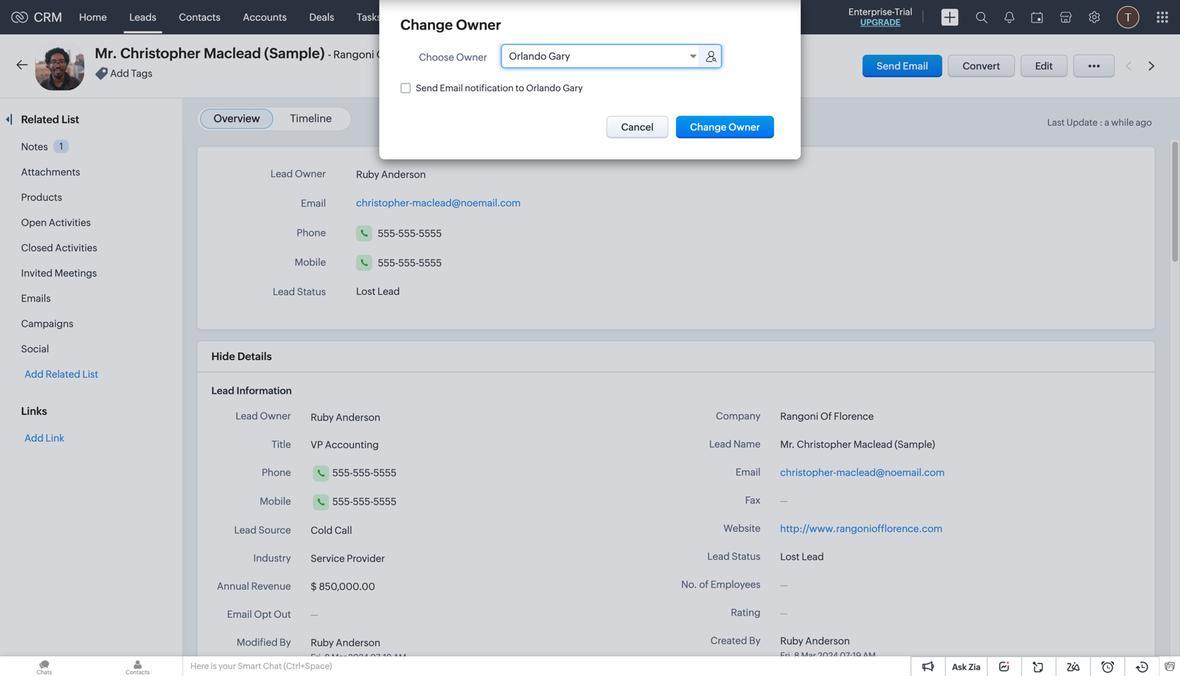 Task type: describe. For each thing, give the bounding box(es) containing it.
industry
[[253, 553, 291, 564]]

crm link
[[11, 10, 62, 24]]

vp
[[311, 439, 323, 451]]

closed
[[21, 242, 53, 254]]

send email button
[[863, 55, 943, 77]]

1 horizontal spatial rangoni
[[780, 411, 819, 422]]

mr. for mr. christopher maclead (sample)
[[780, 439, 795, 450]]

related list
[[21, 113, 82, 126]]

convert
[[963, 60, 1000, 72]]

christopher for mr. christopher maclead (sample) - rangoni of florence
[[120, 45, 201, 61]]

campaigns link
[[21, 318, 73, 330]]

signals image
[[1005, 11, 1015, 23]]

name
[[734, 439, 761, 450]]

signals element
[[996, 0, 1023, 34]]

invited
[[21, 268, 53, 279]]

send email notification to orlando gary
[[416, 83, 583, 93]]

mar for created by
[[801, 651, 816, 661]]

1 vertical spatial christopher-maclead@noemail.com link
[[780, 465, 945, 480]]

add for mr. christopher maclead (sample)
[[110, 68, 129, 79]]

projects
[[700, 12, 737, 23]]

overview link
[[214, 112, 260, 125]]

ruby anderson fri, 8 mar 2024 07:19 am for created by
[[780, 636, 876, 661]]

open activities
[[21, 217, 91, 228]]

mar for modified by
[[332, 653, 347, 662]]

add for related list
[[25, 433, 44, 444]]

deals link
[[298, 0, 346, 34]]

cold
[[311, 525, 333, 536]]

0 vertical spatial ruby anderson
[[356, 169, 426, 180]]

upgrade
[[861, 18, 901, 27]]

0 horizontal spatial products
[[21, 192, 62, 203]]

1 horizontal spatial list
[[82, 369, 98, 380]]

1 horizontal spatial products
[[636, 12, 678, 23]]

activities for closed activities
[[55, 242, 97, 254]]

owner down timeline
[[295, 168, 326, 180]]

zia
[[969, 663, 981, 672]]

home link
[[68, 0, 118, 34]]

edit button
[[1021, 55, 1068, 77]]

of inside mr. christopher maclead (sample) - rangoni of florence
[[376, 48, 389, 61]]

leads link
[[118, 0, 168, 34]]

home
[[79, 12, 107, 23]]

company
[[716, 411, 761, 422]]

$  850,000.00
[[311, 581, 375, 593]]

8 for created by
[[794, 651, 800, 661]]

open
[[21, 217, 47, 228]]

timeline link
[[290, 112, 332, 125]]

christopher- for christopher-maclead@noemail.com link to the bottom
[[780, 467, 837, 478]]

reports link
[[503, 0, 561, 34]]

provider
[[347, 553, 385, 564]]

rangoni of florence
[[780, 411, 874, 422]]

service provider
[[311, 553, 385, 564]]

send email
[[877, 60, 929, 72]]

lead name
[[709, 439, 761, 450]]

closed activities link
[[21, 242, 97, 254]]

edit
[[1036, 60, 1053, 72]]

choose
[[419, 52, 454, 63]]

8 for modified by
[[325, 653, 330, 662]]

chat
[[263, 662, 282, 671]]

mr. for mr. christopher maclead (sample) - rangoni of florence
[[95, 45, 117, 61]]

tasks link
[[346, 0, 393, 34]]

attachments link
[[21, 167, 80, 178]]

links
[[21, 405, 47, 418]]

choose owner
[[419, 52, 487, 63]]

fri, for created by
[[780, 651, 793, 661]]

1 horizontal spatial of
[[821, 411, 832, 422]]

details
[[237, 351, 272, 363]]

title
[[272, 439, 291, 450]]

out
[[274, 609, 291, 620]]

lead owner for title
[[236, 411, 291, 422]]

am for lost lead
[[863, 651, 876, 661]]

orlando gary
[[509, 51, 570, 62]]

emails link
[[21, 293, 51, 304]]

contacts
[[179, 12, 221, 23]]

leads
[[129, 12, 156, 23]]

campaigns
[[21, 318, 73, 330]]

1
[[59, 141, 63, 152]]

1 vertical spatial lost lead
[[780, 552, 824, 563]]

of
[[699, 579, 709, 591]]

1 vertical spatial meetings
[[55, 268, 97, 279]]

fri, for modified by
[[311, 653, 323, 662]]

rangoni inside mr. christopher maclead (sample) - rangoni of florence
[[333, 48, 374, 61]]

850,000.00
[[319, 581, 375, 593]]

orlando inside 'field'
[[509, 51, 547, 62]]

mr. christopher maclead (sample) - rangoni of florence
[[95, 45, 434, 61]]

change
[[400, 17, 453, 33]]

while
[[1112, 117, 1134, 128]]

phone for email
[[297, 227, 326, 239]]

overview
[[214, 112, 260, 125]]

mobile for source
[[260, 496, 291, 507]]

accounts
[[243, 12, 287, 23]]

0 vertical spatial list
[[61, 113, 79, 126]]

owner up "choose owner"
[[456, 17, 501, 33]]

am for service provider
[[393, 653, 406, 662]]

enterprise-trial upgrade
[[849, 7, 913, 27]]

convert button
[[948, 55, 1015, 77]]

send for send email
[[877, 60, 901, 72]]

1 vertical spatial ruby anderson
[[311, 412, 381, 423]]

add tags
[[110, 68, 153, 79]]

(sample) for mr. christopher maclead (sample)
[[895, 439, 935, 450]]

gary inside the orlando gary 'field'
[[549, 51, 570, 62]]

1 vertical spatial related
[[46, 369, 80, 380]]

1 vertical spatial add
[[25, 369, 44, 380]]

search element
[[968, 0, 996, 34]]

chats image
[[0, 657, 89, 677]]

trial
[[895, 7, 913, 17]]

1 vertical spatial maclead@noemail.com
[[837, 467, 945, 478]]

0 horizontal spatial maclead@noemail.com
[[412, 197, 521, 209]]

meetings link
[[393, 0, 458, 34]]

tasks
[[357, 12, 382, 23]]

1 vertical spatial lost
[[780, 552, 800, 563]]

no.
[[681, 579, 697, 591]]

christopher-maclead@noemail.com for leftmost christopher-maclead@noemail.com link
[[356, 197, 521, 209]]

calls
[[469, 12, 491, 23]]

ask
[[952, 663, 967, 672]]

fax
[[745, 495, 761, 506]]



Task type: locate. For each thing, give the bounding box(es) containing it.
employees
[[711, 579, 761, 591]]

owner right choose
[[456, 52, 487, 63]]

notification
[[465, 83, 514, 93]]

0 horizontal spatial mar
[[332, 653, 347, 662]]

0 horizontal spatial mr.
[[95, 45, 117, 61]]

1 vertical spatial florence
[[834, 411, 874, 422]]

1 horizontal spatial christopher-maclead@noemail.com link
[[780, 465, 945, 480]]

ruby anderson fri, 8 mar 2024 07:19 am for modified by
[[311, 638, 406, 662]]

1 vertical spatial rangoni
[[780, 411, 819, 422]]

1 vertical spatial list
[[82, 369, 98, 380]]

email inside button
[[903, 60, 929, 72]]

1 horizontal spatial lost lead
[[780, 552, 824, 563]]

meetings
[[404, 12, 447, 23], [55, 268, 97, 279]]

owner down information
[[260, 411, 291, 422]]

1 horizontal spatial phone
[[297, 227, 326, 239]]

1 horizontal spatial 2024
[[818, 651, 838, 661]]

0 horizontal spatial am
[[393, 653, 406, 662]]

1 vertical spatial lead owner
[[236, 411, 291, 422]]

0 vertical spatial gary
[[549, 51, 570, 62]]

contacts image
[[93, 657, 182, 677]]

0 horizontal spatial mobile
[[260, 496, 291, 507]]

deals
[[309, 12, 334, 23]]

1 vertical spatial activities
[[55, 242, 97, 254]]

christopher for mr. christopher maclead (sample)
[[797, 439, 852, 450]]

send for send email notification to orlando gary
[[416, 83, 438, 93]]

to
[[516, 83, 524, 93]]

phone for title
[[262, 467, 291, 478]]

1 horizontal spatial mr.
[[780, 439, 795, 450]]

1 vertical spatial lead status
[[708, 551, 761, 562]]

enterprise-
[[849, 7, 895, 17]]

0 vertical spatial rangoni
[[333, 48, 374, 61]]

email
[[903, 60, 929, 72], [440, 83, 463, 93], [301, 198, 326, 209], [736, 467, 761, 478], [227, 609, 252, 620]]

call
[[335, 525, 352, 536]]

no. of employees
[[681, 579, 761, 591]]

gary down "reports"
[[549, 51, 570, 62]]

0 horizontal spatial products link
[[21, 192, 62, 203]]

timeline
[[290, 112, 332, 125]]

1 vertical spatial christopher-maclead@noemail.com
[[780, 467, 945, 478]]

2 vertical spatial add
[[25, 433, 44, 444]]

1 horizontal spatial status
[[732, 551, 761, 562]]

meetings inside meetings link
[[404, 12, 447, 23]]

0 horizontal spatial status
[[297, 286, 326, 298]]

gary down the orlando gary 'field'
[[563, 83, 583, 93]]

tags
[[131, 68, 153, 79]]

meetings down closed activities
[[55, 268, 97, 279]]

maclead@noemail.com
[[412, 197, 521, 209], [837, 467, 945, 478]]

activities for open activities
[[49, 217, 91, 228]]

1 vertical spatial products link
[[21, 192, 62, 203]]

1 vertical spatial christopher
[[797, 439, 852, 450]]

1 vertical spatial products
[[21, 192, 62, 203]]

0 vertical spatial florence
[[391, 48, 434, 61]]

mobile for status
[[295, 257, 326, 268]]

07:19 for created by
[[840, 651, 861, 661]]

add down social
[[25, 369, 44, 380]]

0 vertical spatial orlando
[[509, 51, 547, 62]]

maclead down rangoni of florence at the bottom
[[854, 439, 893, 450]]

of
[[376, 48, 389, 61], [821, 411, 832, 422]]

hide details link
[[211, 351, 272, 363]]

opt
[[254, 609, 272, 620]]

last
[[1048, 117, 1065, 128]]

service
[[311, 553, 345, 564]]

maclead down accounts link
[[204, 45, 261, 61]]

0 vertical spatial lead owner
[[271, 168, 326, 180]]

0 vertical spatial phone
[[297, 227, 326, 239]]

revenue
[[251, 581, 291, 592]]

gary
[[549, 51, 570, 62], [563, 83, 583, 93]]

2024 for modified by
[[348, 653, 369, 662]]

add left tags
[[110, 68, 129, 79]]

annual revenue
[[217, 581, 291, 592]]

mr.
[[95, 45, 117, 61], [780, 439, 795, 450]]

annual
[[217, 581, 249, 592]]

2024
[[818, 651, 838, 661], [348, 653, 369, 662]]

1 horizontal spatial lead status
[[708, 551, 761, 562]]

christopher- for leftmost christopher-maclead@noemail.com link
[[356, 197, 412, 209]]

add left the 'link'
[[25, 433, 44, 444]]

invited meetings link
[[21, 268, 97, 279]]

1 vertical spatial mr.
[[780, 439, 795, 450]]

notes
[[21, 141, 48, 152]]

1 horizontal spatial meetings
[[404, 12, 447, 23]]

0 vertical spatial status
[[297, 286, 326, 298]]

(sample) for mr. christopher maclead (sample) - rangoni of florence
[[264, 45, 325, 61]]

lead owner
[[271, 168, 326, 180], [236, 411, 291, 422]]

social
[[21, 344, 49, 355]]

0 vertical spatial add
[[110, 68, 129, 79]]

lead status
[[273, 286, 326, 298], [708, 551, 761, 562]]

maclead
[[204, 45, 261, 61], [854, 439, 893, 450]]

0 horizontal spatial christopher-maclead@noemail.com link
[[356, 193, 521, 209]]

logo image
[[11, 12, 28, 23]]

mr. christopher maclead (sample)
[[780, 439, 935, 450]]

0 vertical spatial products
[[636, 12, 678, 23]]

hide
[[211, 351, 235, 363]]

1 vertical spatial mobile
[[260, 496, 291, 507]]

(sample)
[[264, 45, 325, 61], [895, 439, 935, 450]]

1 horizontal spatial mar
[[801, 651, 816, 661]]

ask zia
[[952, 663, 981, 672]]

christopher-maclead@noemail.com for christopher-maclead@noemail.com link to the bottom
[[780, 467, 945, 478]]

phone
[[297, 227, 326, 239], [262, 467, 291, 478]]

a
[[1105, 117, 1110, 128]]

1 horizontal spatial florence
[[834, 411, 874, 422]]

activities up closed activities link
[[49, 217, 91, 228]]

send
[[877, 60, 901, 72], [416, 83, 438, 93]]

0 horizontal spatial lost
[[356, 286, 376, 297]]

christopher-maclead@noemail.com link
[[356, 193, 521, 209], [780, 465, 945, 480]]

meetings up choose
[[404, 12, 447, 23]]

0 horizontal spatial lead status
[[273, 286, 326, 298]]

lead owner for email
[[271, 168, 326, 180]]

rating
[[731, 607, 761, 619]]

created
[[711, 636, 747, 647]]

lost lead
[[356, 286, 400, 297], [780, 552, 824, 563]]

anderson
[[381, 169, 426, 180], [336, 412, 381, 423], [806, 636, 850, 647], [336, 638, 381, 649]]

0 horizontal spatial ruby anderson fri, 8 mar 2024 07:19 am
[[311, 638, 406, 662]]

invited meetings
[[21, 268, 97, 279]]

1 horizontal spatial christopher-
[[780, 467, 837, 478]]

of up mr. christopher maclead (sample)
[[821, 411, 832, 422]]

1 horizontal spatial maclead@noemail.com
[[837, 467, 945, 478]]

accounting
[[325, 439, 379, 451]]

rangoni right -
[[333, 48, 374, 61]]

next record image
[[1149, 61, 1158, 71]]

owner
[[456, 17, 501, 33], [456, 52, 487, 63], [295, 168, 326, 180], [260, 411, 291, 422]]

send down choose
[[416, 83, 438, 93]]

send down upgrade
[[877, 60, 901, 72]]

lead owner down information
[[236, 411, 291, 422]]

555-
[[378, 228, 398, 239], [398, 228, 419, 239], [378, 257, 398, 269], [398, 257, 419, 269], [333, 467, 353, 479], [353, 467, 373, 479], [333, 496, 353, 508], [353, 496, 373, 508]]

1 horizontal spatial products link
[[625, 0, 689, 34]]

None button
[[607, 116, 669, 138], [676, 116, 774, 138], [607, 116, 669, 138], [676, 116, 774, 138]]

mar
[[801, 651, 816, 661], [332, 653, 347, 662]]

1 horizontal spatial fri,
[[780, 651, 793, 661]]

maclead for mr. christopher maclead (sample)
[[854, 439, 893, 450]]

0 vertical spatial lost lead
[[356, 286, 400, 297]]

0 horizontal spatial (sample)
[[264, 45, 325, 61]]

0 vertical spatial related
[[21, 113, 59, 126]]

add link
[[25, 433, 64, 444]]

lead information
[[211, 385, 292, 397]]

orlando right to
[[526, 83, 561, 93]]

open activities link
[[21, 217, 91, 228]]

by right created on the right of page
[[749, 636, 761, 647]]

0 horizontal spatial phone
[[262, 467, 291, 478]]

is
[[211, 662, 217, 671]]

1 horizontal spatial christopher-maclead@noemail.com
[[780, 467, 945, 478]]

0 horizontal spatial christopher-maclead@noemail.com
[[356, 197, 521, 209]]

related down social link
[[46, 369, 80, 380]]

07:19 for modified by
[[370, 653, 392, 662]]

0 vertical spatial lead status
[[273, 286, 326, 298]]

2024 for created by
[[818, 651, 838, 661]]

0 vertical spatial meetings
[[404, 12, 447, 23]]

cold call
[[311, 525, 352, 536]]

products link
[[625, 0, 689, 34], [21, 192, 62, 203]]

1 vertical spatial orlando
[[526, 83, 561, 93]]

0 horizontal spatial send
[[416, 83, 438, 93]]

your
[[219, 662, 236, 671]]

0 vertical spatial christopher-maclead@noemail.com link
[[356, 193, 521, 209]]

christopher up tags
[[120, 45, 201, 61]]

send inside button
[[877, 60, 901, 72]]

1 horizontal spatial ruby anderson fri, 8 mar 2024 07:19 am
[[780, 636, 876, 661]]

1 vertical spatial christopher-
[[780, 467, 837, 478]]

related up notes link
[[21, 113, 59, 126]]

source
[[259, 525, 291, 536]]

florence inside mr. christopher maclead (sample) - rangoni of florence
[[391, 48, 434, 61]]

mobile
[[295, 257, 326, 268], [260, 496, 291, 507]]

0 vertical spatial lost
[[356, 286, 376, 297]]

status
[[297, 286, 326, 298], [732, 551, 761, 562]]

orlando up to
[[509, 51, 547, 62]]

0 vertical spatial maclead
[[204, 45, 261, 61]]

:
[[1100, 117, 1103, 128]]

0 horizontal spatial christopher
[[120, 45, 201, 61]]

reports
[[514, 12, 550, 23]]

by for created by
[[749, 636, 761, 647]]

hide details
[[211, 351, 272, 363]]

0 horizontal spatial 07:19
[[370, 653, 392, 662]]

1 horizontal spatial (sample)
[[895, 439, 935, 450]]

0 horizontal spatial meetings
[[55, 268, 97, 279]]

products up open
[[21, 192, 62, 203]]

create menu image
[[942, 9, 959, 26]]

analytics
[[572, 12, 614, 23]]

0 horizontal spatial 8
[[325, 653, 330, 662]]

mr. right name
[[780, 439, 795, 450]]

rangoni right company
[[780, 411, 819, 422]]

by for modified by
[[280, 637, 291, 648]]

1 vertical spatial maclead
[[854, 439, 893, 450]]

8
[[794, 651, 800, 661], [325, 653, 330, 662]]

ago
[[1136, 117, 1152, 128]]

0 vertical spatial mr.
[[95, 45, 117, 61]]

by up chat
[[280, 637, 291, 648]]

0 horizontal spatial lost lead
[[356, 286, 400, 297]]

florence down change
[[391, 48, 434, 61]]

1 vertical spatial (sample)
[[895, 439, 935, 450]]

search image
[[976, 11, 988, 23]]

christopher-
[[356, 197, 412, 209], [780, 467, 837, 478]]

1 vertical spatial status
[[732, 551, 761, 562]]

here
[[190, 662, 209, 671]]

1 horizontal spatial mobile
[[295, 257, 326, 268]]

projects link
[[689, 0, 748, 34]]

0 horizontal spatial list
[[61, 113, 79, 126]]

christopher
[[120, 45, 201, 61], [797, 439, 852, 450]]

Orlando Gary field
[[502, 45, 702, 67]]

0 vertical spatial christopher
[[120, 45, 201, 61]]

christopher down rangoni of florence at the bottom
[[797, 439, 852, 450]]

analytics link
[[561, 0, 625, 34]]

1 vertical spatial send
[[416, 83, 438, 93]]

website
[[724, 523, 761, 534]]

0 horizontal spatial rangoni
[[333, 48, 374, 61]]

0 horizontal spatial christopher-
[[356, 197, 412, 209]]

orlando
[[509, 51, 547, 62], [526, 83, 561, 93]]

1 vertical spatial gary
[[563, 83, 583, 93]]

of down tasks at left
[[376, 48, 389, 61]]

0 vertical spatial christopher-maclead@noemail.com
[[356, 197, 521, 209]]

mr. up add tags at the top of page
[[95, 45, 117, 61]]

ruby anderson fri, 8 mar 2024 07:19 am
[[780, 636, 876, 661], [311, 638, 406, 662]]

5555
[[419, 228, 442, 239], [419, 257, 442, 269], [373, 467, 397, 479], [373, 496, 397, 508]]

0 vertical spatial products link
[[625, 0, 689, 34]]

products left projects
[[636, 12, 678, 23]]

update
[[1067, 117, 1098, 128]]

information
[[237, 385, 292, 397]]

contacts link
[[168, 0, 232, 34]]

0 horizontal spatial of
[[376, 48, 389, 61]]

lead owner down timeline
[[271, 168, 326, 180]]

products link left projects
[[625, 0, 689, 34]]

create menu element
[[933, 0, 968, 34]]

-
[[328, 48, 331, 61]]

florence up mr. christopher maclead (sample)
[[834, 411, 874, 422]]

1 horizontal spatial 8
[[794, 651, 800, 661]]

1 horizontal spatial 07:19
[[840, 651, 861, 661]]

emails
[[21, 293, 51, 304]]

calendar image
[[1031, 12, 1043, 23]]

modified by
[[237, 637, 291, 648]]

0 vertical spatial of
[[376, 48, 389, 61]]

1 vertical spatial of
[[821, 411, 832, 422]]

$
[[311, 581, 317, 593]]

0 vertical spatial activities
[[49, 217, 91, 228]]

products link up open
[[21, 192, 62, 203]]

0 vertical spatial mobile
[[295, 257, 326, 268]]

http://www.rangoniofflorence.com link
[[780, 523, 943, 535]]

0 horizontal spatial 2024
[[348, 653, 369, 662]]

0 horizontal spatial florence
[[391, 48, 434, 61]]

maclead for mr. christopher maclead (sample) - rangoni of florence
[[204, 45, 261, 61]]

activities up invited meetings link
[[55, 242, 97, 254]]



Task type: vqa. For each thing, say whether or not it's contained in the screenshot.


